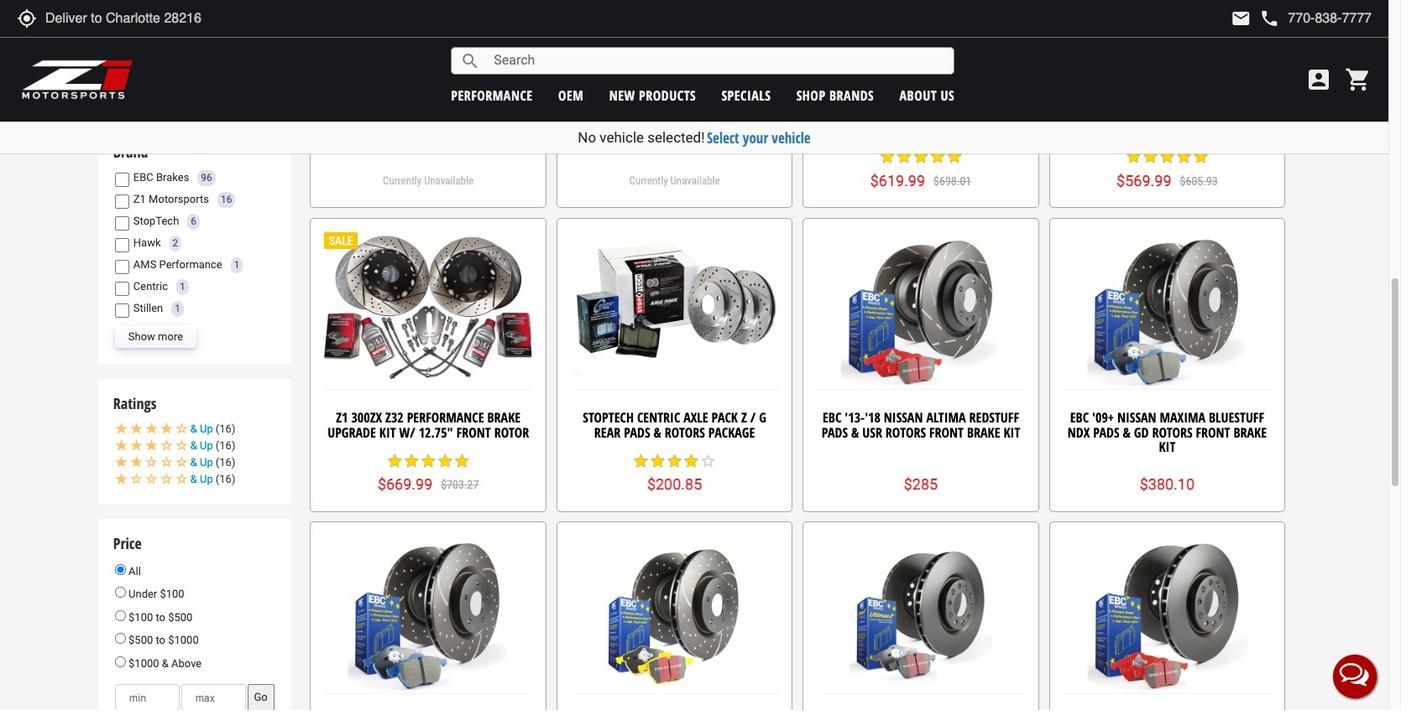 Task type: vqa. For each thing, say whether or not it's contained in the screenshot.


Task type: locate. For each thing, give the bounding box(es) containing it.
account_box
[[1305, 66, 1332, 93]]

$200.85
[[647, 476, 702, 494]]

2 caliper from the left
[[732, 105, 774, 123]]

caliper down specials link
[[732, 105, 774, 123]]

brake right the altima
[[967, 424, 1000, 442]]

ebc left '13-
[[823, 409, 841, 427]]

1 350z from the left
[[590, 105, 615, 123]]

1 r35 from the left
[[404, 105, 423, 123]]

/ left 'q60'
[[859, 105, 865, 123]]

gtr down products
[[672, 105, 692, 123]]

350z down the new
[[590, 105, 615, 123]]

swap
[[403, 120, 433, 138], [650, 120, 679, 138]]

brake
[[449, 105, 483, 123], [696, 105, 729, 123], [936, 105, 970, 123], [1230, 105, 1264, 123], [487, 409, 521, 427], [967, 424, 1000, 442], [1233, 424, 1267, 442]]

0 horizontal spatial $100
[[128, 612, 153, 624]]

0 vertical spatial centric
[[133, 281, 168, 293]]

ebc down "brand"
[[133, 172, 153, 184]]

0 vertical spatial to
[[156, 612, 165, 624]]

pads right rear
[[624, 424, 650, 442]]

1 for ams performance
[[234, 259, 240, 271]]

caliper inside z1 370z / g37 r35 gtr brake caliper swap kit
[[486, 105, 528, 123]]

rotors inside stoptech centric axle pack z / g rear pads & rotors package
[[665, 424, 705, 442]]

/ right z
[[750, 409, 756, 427]]

& up 16
[[190, 423, 232, 436], [190, 440, 232, 453], [190, 457, 232, 469], [190, 474, 232, 486]]

2 nissan from the left
[[1117, 409, 1156, 427]]

1 horizontal spatial centric
[[637, 409, 680, 427]]

z32
[[385, 409, 404, 427]]

nissan inside ebc '09+ nissan maxima bluestuff ndx pads & gd rotors front brake kit
[[1117, 409, 1156, 427]]

1
[[234, 259, 240, 271], [180, 281, 185, 293], [175, 303, 181, 315]]

1 horizontal spatial nissan
[[1117, 409, 1156, 427]]

1 horizontal spatial upgrade
[[973, 105, 1021, 123]]

2 pads from the left
[[822, 424, 848, 442]]

$500 down $100 to $500
[[128, 635, 153, 647]]

currently unavailable
[[383, 175, 474, 187], [629, 175, 720, 187]]

front right 'gd'
[[1196, 424, 1230, 442]]

3 front from the left
[[1196, 424, 1230, 442]]

0 vertical spatial $100
[[160, 589, 184, 601]]

0 horizontal spatial front
[[456, 424, 491, 442]]

0 horizontal spatial ebc
[[133, 172, 153, 184]]

$100
[[160, 589, 184, 601], [128, 612, 153, 624]]

0 horizontal spatial nissan
[[884, 409, 923, 427]]

nissan right '09+
[[1117, 409, 1156, 427]]

pads right ndx
[[1093, 424, 1119, 442]]

2 g35 from the left
[[1122, 105, 1142, 123]]

0 horizontal spatial unavailable
[[424, 175, 474, 187]]

shop brands
[[796, 86, 874, 105]]

price
[[113, 534, 142, 554]]

show
[[128, 331, 155, 343]]

pads inside the ebc '13-'18 nissan altima redstuff pads & usr rotors front brake kit
[[822, 424, 848, 442]]

pads left "usr"
[[822, 424, 848, 442]]

0 horizontal spatial caliper
[[486, 105, 528, 123]]

gtr for g35
[[672, 105, 692, 123]]

z1 350z / g35 r35 gtr brake caliper swap kit
[[575, 105, 774, 138]]

2 front from the left
[[929, 424, 964, 442]]

1 vertical spatial to
[[156, 635, 165, 647]]

None radio
[[115, 611, 126, 622], [115, 634, 126, 645], [115, 611, 126, 622], [115, 634, 126, 645]]

0 horizontal spatial $1000
[[128, 658, 159, 671]]

pads
[[624, 424, 650, 442], [822, 424, 848, 442], [1093, 424, 1119, 442]]

kit left w/ on the bottom of page
[[379, 424, 396, 442]]

$380.10
[[1140, 476, 1195, 494]]

0 horizontal spatial 350z
[[590, 105, 615, 123]]

r35
[[404, 105, 423, 123], [650, 105, 669, 123]]

currently
[[383, 175, 422, 187], [629, 175, 668, 187]]

1 swap from the left
[[403, 120, 433, 138]]

/ inside stoptech centric axle pack z / g rear pads & rotors package
[[750, 409, 756, 427]]

rotors inside the ebc '13-'18 nissan altima redstuff pads & usr rotors front brake kit
[[885, 424, 926, 442]]

kit inside z1 300zx z32 performance brake upgrade kit w/ 12.75" front rotor
[[379, 424, 396, 442]]

2 vertical spatial performance
[[407, 409, 484, 427]]

swap right g37
[[403, 120, 433, 138]]

front right 12.75"
[[456, 424, 491, 442]]

kit right (non
[[1185, 120, 1201, 138]]

stillen
[[133, 303, 163, 315]]

1 rotors from the left
[[665, 424, 705, 442]]

kit down about
[[913, 120, 929, 138]]

brake up select
[[696, 105, 729, 123]]

350z inside z1 350z / g35 r35 gtr brake caliper swap kit
[[590, 105, 615, 123]]

caliper down performance link at the top left
[[486, 105, 528, 123]]

2 currently from the left
[[629, 175, 668, 187]]

to down $100 to $500
[[156, 635, 165, 647]]

1 horizontal spatial r35
[[650, 105, 669, 123]]

/ down the new
[[618, 105, 624, 123]]

r35 inside z1 370z / g37 r35 gtr brake caliper swap kit
[[404, 105, 423, 123]]

0 horizontal spatial upgrade
[[328, 424, 376, 442]]

/ inside z1 350z / g35 r35 gtr brake caliper swap kit
[[618, 105, 624, 123]]

2 horizontal spatial upgrade
[[1133, 120, 1181, 138]]

0 vertical spatial 1
[[234, 259, 240, 271]]

2 350z from the left
[[1086, 105, 1110, 123]]

$1000
[[168, 635, 199, 647], [128, 658, 159, 671]]

1 front from the left
[[456, 424, 491, 442]]

z1 inside z1 350z / g35 r35 gtr brake caliper swap kit
[[575, 105, 587, 123]]

2 swap from the left
[[650, 120, 679, 138]]

stoptech for stoptech
[[133, 215, 179, 228]]

brake inside ebc '09+ nissan maxima bluestuff ndx pads & gd rotors front brake kit
[[1233, 424, 1267, 442]]

new products link
[[609, 86, 696, 105]]

brake right 12.75"
[[487, 409, 521, 427]]

z1 inside z1 300zx z32 performance brake upgrade kit w/ 12.75" front rotor
[[336, 409, 348, 427]]

star star star star star_border $200.85
[[633, 453, 717, 494]]

96
[[201, 172, 212, 184]]

gtr inside z1 370z / g37 r35 gtr brake caliper swap kit
[[426, 105, 446, 123]]

3 rotors from the left
[[1152, 424, 1192, 442]]

3 pads from the left
[[1093, 424, 1119, 442]]

z1 performance
[[113, 40, 206, 60]]

$500 up '$500 to $1000'
[[168, 612, 193, 624]]

2 horizontal spatial front
[[1196, 424, 1230, 442]]

front left redstuff
[[929, 424, 964, 442]]

to
[[156, 612, 165, 624], [156, 635, 165, 647]]

None radio
[[115, 565, 126, 576], [115, 588, 126, 599], [115, 657, 126, 668], [115, 565, 126, 576], [115, 588, 126, 599], [115, 657, 126, 668]]

ebc brakes
[[133, 172, 189, 184]]

z
[[741, 409, 747, 427]]

rotors right "usr"
[[885, 424, 926, 442]]

under  $100
[[126, 589, 184, 601]]

brake inside z1 350z / g35 r35 gtr brake caliper swap kit
[[696, 105, 729, 123]]

altima
[[926, 409, 966, 427]]

all
[[126, 565, 141, 578]]

g37
[[381, 105, 400, 123]]

caliper for z1 370z / g37 r35 gtr brake caliper swap kit
[[486, 105, 528, 123]]

vehicle right your at the top
[[772, 128, 811, 148]]

1 horizontal spatial currently unavailable
[[629, 175, 720, 187]]

0 vertical spatial $500
[[168, 612, 193, 624]]

rotors inside ebc '09+ nissan maxima bluestuff ndx pads & gd rotors front brake kit
[[1152, 424, 1192, 442]]

16
[[221, 194, 232, 206], [219, 423, 232, 436], [219, 440, 232, 453], [219, 457, 232, 469], [219, 474, 232, 486]]

$1000 up above
[[168, 635, 199, 647]]

1 right ams performance
[[234, 259, 240, 271]]

1 horizontal spatial swap
[[650, 120, 679, 138]]

no
[[578, 129, 596, 146]]

caliper
[[486, 105, 528, 123], [732, 105, 774, 123]]

z1 for z1 370z / g37 r35 gtr brake caliper swap kit
[[329, 105, 341, 123]]

1 horizontal spatial front
[[929, 424, 964, 442]]

0 horizontal spatial centric
[[133, 281, 168, 293]]

maxima
[[1160, 409, 1205, 427]]

about us
[[899, 86, 955, 105]]

1 horizontal spatial $500
[[168, 612, 193, 624]]

&
[[190, 423, 197, 436], [653, 424, 661, 442], [851, 424, 859, 442], [1123, 424, 1131, 442], [190, 440, 197, 453], [190, 457, 197, 469], [190, 474, 197, 486], [162, 658, 169, 671]]

2 currently unavailable from the left
[[629, 175, 720, 187]]

q60
[[868, 105, 889, 123]]

brake down performance link at the top left
[[449, 105, 483, 123]]

unavailable down z1 370z / g37 r35 gtr brake caliper swap kit
[[424, 175, 474, 187]]

centric left axle
[[637, 409, 680, 427]]

g35 inside z1 350z / g35 (non brembo) brake upgrade kit
[[1122, 105, 1142, 123]]

1 vertical spatial stoptech
[[583, 409, 634, 427]]

2 gtr from the left
[[672, 105, 692, 123]]

2 rotors from the left
[[885, 424, 926, 442]]

stoptech centric axle pack z / g rear pads & rotors package
[[583, 409, 766, 442]]

1 & up 16 from the top
[[190, 423, 232, 436]]

1 to from the top
[[156, 612, 165, 624]]

up
[[200, 423, 213, 436], [200, 440, 213, 453], [200, 457, 213, 469], [200, 474, 213, 486]]

rotors
[[665, 424, 705, 442], [885, 424, 926, 442], [1152, 424, 1192, 442]]

front inside the ebc '13-'18 nissan altima redstuff pads & usr rotors front brake kit
[[929, 424, 964, 442]]

brake down us
[[936, 105, 970, 123]]

0 horizontal spatial stoptech
[[133, 215, 179, 228]]

$100 up $100 to $500
[[160, 589, 184, 601]]

z1 inside 'z1 q50 / q60 (sport) brake upgrade kit'
[[820, 105, 832, 123]]

1 vertical spatial performance
[[159, 259, 222, 271]]

1 horizontal spatial ebc
[[823, 409, 841, 427]]

front for ebc '09+ nissan maxima bluestuff ndx pads & gd rotors front brake kit
[[1196, 424, 1230, 442]]

swap down products
[[650, 120, 679, 138]]

oem link
[[558, 86, 584, 105]]

/ inside z1 350z / g35 (non brembo) brake upgrade kit
[[1114, 105, 1119, 123]]

specials link
[[721, 86, 771, 105]]

1 for stillen
[[175, 303, 181, 315]]

1 down ams performance
[[180, 281, 185, 293]]

r35 inside z1 350z / g35 r35 gtr brake caliper swap kit
[[650, 105, 669, 123]]

1 vertical spatial $500
[[128, 635, 153, 647]]

stoptech inside stoptech centric axle pack z / g rear pads & rotors package
[[583, 409, 634, 427]]

ebc inside the ebc '13-'18 nissan altima redstuff pads & usr rotors front brake kit
[[823, 409, 841, 427]]

0 horizontal spatial g35
[[627, 105, 647, 123]]

r35 right g37
[[404, 105, 423, 123]]

gtr for g37
[[426, 105, 446, 123]]

$569.99
[[1117, 172, 1171, 189]]

/ for z1 q50 / q60 (sport) brake upgrade kit
[[859, 105, 865, 123]]

g35 inside z1 350z / g35 r35 gtr brake caliper swap kit
[[627, 105, 647, 123]]

kit left select
[[683, 120, 699, 138]]

r35 for g37
[[404, 105, 423, 123]]

350z inside z1 350z / g35 (non brembo) brake upgrade kit
[[1086, 105, 1110, 123]]

ebc inside ebc '09+ nissan maxima bluestuff ndx pads & gd rotors front brake kit
[[1070, 409, 1089, 427]]

nissan right '18
[[884, 409, 923, 427]]

350z left (non
[[1086, 105, 1110, 123]]

z1 for z1 performance
[[113, 40, 127, 60]]

1 vertical spatial $1000
[[128, 658, 159, 671]]

& inside the ebc '13-'18 nissan altima redstuff pads & usr rotors front brake kit
[[851, 424, 859, 442]]

1 horizontal spatial unavailable
[[670, 175, 720, 187]]

1 horizontal spatial rotors
[[885, 424, 926, 442]]

1 horizontal spatial g35
[[1122, 105, 1142, 123]]

currently for g35
[[629, 175, 668, 187]]

centric inside stoptech centric axle pack z / g rear pads & rotors package
[[637, 409, 680, 427]]

$100 down under
[[128, 612, 153, 624]]

(non
[[1146, 105, 1175, 123]]

z1 inside z1 350z / g35 (non brembo) brake upgrade kit
[[1071, 105, 1083, 123]]

rotor
[[494, 424, 529, 442]]

currently unavailable down selected!
[[629, 175, 720, 187]]

rotors up 'star_border'
[[665, 424, 705, 442]]

/ inside z1 370z / g37 r35 gtr brake caliper swap kit
[[372, 105, 377, 123]]

kit right g37
[[436, 120, 453, 138]]

& inside stoptech centric axle pack z / g rear pads & rotors package
[[653, 424, 661, 442]]

2 unavailable from the left
[[670, 175, 720, 187]]

1 nissan from the left
[[884, 409, 923, 427]]

0 horizontal spatial gtr
[[426, 105, 446, 123]]

vehicle
[[772, 128, 811, 148], [600, 129, 644, 146]]

0 horizontal spatial rotors
[[665, 424, 705, 442]]

z1 for z1 350z / g35 (non brembo) brake upgrade kit
[[1071, 105, 1083, 123]]

350z for z1 350z / g35 r35 gtr brake caliper swap kit
[[590, 105, 615, 123]]

front for ebc '13-'18 nissan altima redstuff pads & usr rotors front brake kit
[[929, 424, 964, 442]]

2 horizontal spatial rotors
[[1152, 424, 1192, 442]]

rotors for ebc '13-'18 nissan altima redstuff pads & usr rotors front brake kit
[[885, 424, 926, 442]]

1 horizontal spatial pads
[[822, 424, 848, 442]]

1 horizontal spatial 350z
[[1086, 105, 1110, 123]]

to up '$500 to $1000'
[[156, 612, 165, 624]]

max number field
[[181, 685, 246, 711]]

1 up "more"
[[175, 303, 181, 315]]

z1 for z1 350z / g35 r35 gtr brake caliper swap kit
[[575, 105, 587, 123]]

1 unavailable from the left
[[424, 175, 474, 187]]

2 up from the top
[[200, 440, 213, 453]]

kit inside z1 350z / g35 (non brembo) brake upgrade kit
[[1185, 120, 1201, 138]]

1 vertical spatial 1
[[180, 281, 185, 293]]

2 r35 from the left
[[650, 105, 669, 123]]

z1 motorsports
[[133, 193, 209, 206]]

swap inside z1 370z / g37 r35 gtr brake caliper swap kit
[[403, 120, 433, 138]]

1 horizontal spatial currently
[[629, 175, 668, 187]]

brake right the brembo)
[[1230, 105, 1264, 123]]

0 horizontal spatial currently unavailable
[[383, 175, 474, 187]]

front
[[456, 424, 491, 442], [929, 424, 964, 442], [1196, 424, 1230, 442]]

front inside ebc '09+ nissan maxima bluestuff ndx pads & gd rotors front brake kit
[[1196, 424, 1230, 442]]

1 horizontal spatial gtr
[[672, 105, 692, 123]]

shop
[[796, 86, 826, 105]]

gtr inside z1 350z / g35 r35 gtr brake caliper swap kit
[[672, 105, 692, 123]]

1 vertical spatial centric
[[637, 409, 680, 427]]

gtr
[[426, 105, 446, 123], [672, 105, 692, 123]]

0 horizontal spatial $500
[[128, 635, 153, 647]]

g35 for (non
[[1122, 105, 1142, 123]]

1 horizontal spatial stoptech
[[583, 409, 634, 427]]

kit inside the ebc '13-'18 nissan altima redstuff pads & usr rotors front brake kit
[[1003, 424, 1020, 442]]

g35 left (non
[[1122, 105, 1142, 123]]

/ for z1 350z / g35 (non brembo) brake upgrade kit
[[1114, 105, 1119, 123]]

g35 down the new
[[627, 105, 647, 123]]

None checkbox
[[115, 173, 129, 187], [115, 195, 129, 209], [115, 217, 129, 231], [115, 282, 129, 296], [115, 173, 129, 187], [115, 195, 129, 209], [115, 217, 129, 231], [115, 282, 129, 296]]

kit inside z1 370z / g37 r35 gtr brake caliper swap kit
[[436, 120, 453, 138]]

0 vertical spatial $1000
[[168, 635, 199, 647]]

gtr right g37
[[426, 105, 446, 123]]

$100 to $500
[[126, 612, 193, 624]]

r35 down new products link
[[650, 105, 669, 123]]

caliper inside z1 350z / g35 r35 gtr brake caliper swap kit
[[732, 105, 774, 123]]

1 up from the top
[[200, 423, 213, 436]]

phone
[[1259, 8, 1280, 29]]

/ left (non
[[1114, 105, 1119, 123]]

kit left ndx
[[1003, 424, 1020, 442]]

2 horizontal spatial ebc
[[1070, 409, 1089, 427]]

None checkbox
[[115, 239, 129, 253], [115, 260, 129, 275], [115, 304, 129, 318], [115, 239, 129, 253], [115, 260, 129, 275], [115, 304, 129, 318]]

1 currently from the left
[[383, 175, 422, 187]]

$1000 down '$500 to $1000'
[[128, 658, 159, 671]]

1 for centric
[[180, 281, 185, 293]]

1 pads from the left
[[624, 424, 650, 442]]

/ inside 'z1 q50 / q60 (sport) brake upgrade kit'
[[859, 105, 865, 123]]

0 horizontal spatial swap
[[403, 120, 433, 138]]

z1 for z1 300zx z32 performance brake upgrade kit w/ 12.75" front rotor
[[336, 409, 348, 427]]

select your vehicle link
[[707, 128, 811, 148]]

rotors right 'gd'
[[1152, 424, 1192, 442]]

vehicle right no
[[600, 129, 644, 146]]

2 horizontal spatial pads
[[1093, 424, 1119, 442]]

unavailable down "no vehicle selected! select your vehicle"
[[670, 175, 720, 187]]

0 horizontal spatial vehicle
[[600, 129, 644, 146]]

rear
[[594, 424, 620, 442]]

no vehicle selected! select your vehicle
[[578, 128, 811, 148]]

2 vertical spatial 1
[[175, 303, 181, 315]]

currently down z1 370z / g37 r35 gtr brake caliper swap kit
[[383, 175, 422, 187]]

performance for z1 performance
[[130, 40, 206, 60]]

pack
[[711, 409, 738, 427]]

pads inside ebc '09+ nissan maxima bluestuff ndx pads & gd rotors front brake kit
[[1093, 424, 1119, 442]]

show more
[[128, 331, 183, 343]]

currently down selected!
[[629, 175, 668, 187]]

pads inside stoptech centric axle pack z / g rear pads & rotors package
[[624, 424, 650, 442]]

1 g35 from the left
[[627, 105, 647, 123]]

/ for z1 370z / g37 r35 gtr brake caliper swap kit
[[372, 105, 377, 123]]

1 vertical spatial $100
[[128, 612, 153, 624]]

swap inside z1 350z / g35 r35 gtr brake caliper swap kit
[[650, 120, 679, 138]]

$605.93
[[1180, 174, 1218, 188]]

$703.27
[[441, 479, 479, 492]]

z1 370z / g37 r35 gtr brake caliper swap kit
[[329, 105, 528, 138]]

/ left g37
[[372, 105, 377, 123]]

0 horizontal spatial pads
[[624, 424, 650, 442]]

ebc left '09+
[[1070, 409, 1089, 427]]

star star star star star $619.99 $698.01
[[870, 149, 971, 189]]

currently unavailable down z1 370z / g37 r35 gtr brake caliper swap kit
[[383, 175, 474, 187]]

0 horizontal spatial currently
[[383, 175, 422, 187]]

centric up stillen
[[133, 281, 168, 293]]

ebc
[[133, 172, 153, 184], [823, 409, 841, 427], [1070, 409, 1089, 427]]

1 caliper from the left
[[486, 105, 528, 123]]

upgrade
[[973, 105, 1021, 123], [1133, 120, 1181, 138], [328, 424, 376, 442]]

0 horizontal spatial r35
[[404, 105, 423, 123]]

brand
[[113, 142, 148, 162]]

z1 inside z1 370z / g37 r35 gtr brake caliper swap kit
[[329, 105, 341, 123]]

0 vertical spatial performance
[[130, 40, 206, 60]]

1 horizontal spatial $1000
[[168, 635, 199, 647]]

unavailable
[[424, 175, 474, 187], [670, 175, 720, 187]]

1 horizontal spatial $100
[[160, 589, 184, 601]]

1 horizontal spatial caliper
[[732, 105, 774, 123]]

brake right maxima
[[1233, 424, 1267, 442]]

z1 for z1 motorsports
[[133, 193, 146, 206]]

kit right 'gd'
[[1159, 438, 1175, 457]]

ebc for ebc brakes
[[133, 172, 153, 184]]

0 vertical spatial stoptech
[[133, 215, 179, 228]]

2 to from the top
[[156, 635, 165, 647]]

kit inside z1 350z / g35 r35 gtr brake caliper swap kit
[[683, 120, 699, 138]]

1 currently unavailable from the left
[[383, 175, 474, 187]]

1 gtr from the left
[[426, 105, 446, 123]]



Task type: describe. For each thing, give the bounding box(es) containing it.
ebc '13-'18 nissan altima redstuff pads & usr rotors front brake kit
[[822, 409, 1020, 442]]

$1000 & above
[[126, 658, 202, 671]]

go
[[254, 692, 268, 704]]

caliper for z1 350z / g35 r35 gtr brake caliper swap kit
[[732, 105, 774, 123]]

bluestuff
[[1209, 409, 1264, 427]]

z1 300zx z32 performance brake upgrade kit w/ 12.75" front rotor
[[328, 409, 529, 442]]

about us link
[[899, 86, 955, 105]]

star star star star star $669.99 $703.27
[[378, 453, 479, 494]]

star star star star star $569.99 $605.93
[[1117, 149, 1218, 189]]

$500 to $1000
[[126, 635, 199, 647]]

specials
[[721, 86, 771, 105]]

2
[[173, 238, 178, 249]]

3 & up 16 from the top
[[190, 457, 232, 469]]

'18
[[865, 409, 880, 427]]

z1 350z / g35 (non brembo) brake upgrade kit
[[1071, 105, 1264, 138]]

search
[[460, 51, 480, 71]]

z1 for z1 q50 / q60 (sport) brake upgrade kit
[[820, 105, 832, 123]]

shopping_cart
[[1345, 66, 1372, 93]]

(sport)
[[892, 105, 933, 123]]

'09+
[[1092, 409, 1114, 427]]

Search search field
[[480, 48, 954, 74]]

swap for g37
[[403, 120, 433, 138]]

$698.01
[[934, 174, 971, 188]]

370z
[[344, 105, 369, 123]]

ndx
[[1068, 424, 1090, 442]]

unavailable for g35
[[670, 175, 720, 187]]

phone link
[[1259, 8, 1372, 29]]

account_box link
[[1301, 66, 1336, 93]]

currently unavailable for g35
[[629, 175, 720, 187]]

6
[[191, 216, 197, 228]]

new
[[609, 86, 635, 105]]

upgrade inside z1 300zx z32 performance brake upgrade kit w/ 12.75" front rotor
[[328, 424, 376, 442]]

'13-
[[845, 409, 865, 427]]

q50
[[836, 105, 856, 123]]

vehicle inside "no vehicle selected! select your vehicle"
[[600, 129, 644, 146]]

performance
[[451, 86, 533, 105]]

products
[[639, 86, 696, 105]]

w/
[[399, 424, 415, 442]]

go button
[[247, 685, 274, 711]]

redstuff
[[969, 409, 1019, 427]]

currently for g37
[[383, 175, 422, 187]]

z1 q50 / q60 (sport) brake upgrade kit
[[820, 105, 1021, 138]]

brake inside the ebc '13-'18 nissan altima redstuff pads & usr rotors front brake kit
[[967, 424, 1000, 442]]

4 up from the top
[[200, 474, 213, 486]]

/ for z1 350z / g35 r35 gtr brake caliper swap kit
[[618, 105, 624, 123]]

under
[[128, 589, 157, 601]]

hawk
[[133, 237, 161, 250]]

axle
[[683, 409, 708, 427]]

motorsports
[[149, 193, 209, 206]]

to for $100
[[156, 612, 165, 624]]

brands
[[829, 86, 874, 105]]

kit inside 'z1 q50 / q60 (sport) brake upgrade kit'
[[913, 120, 929, 138]]

kit inside ebc '09+ nissan maxima bluestuff ndx pads & gd rotors front brake kit
[[1159, 438, 1175, 457]]

ratings
[[113, 394, 157, 414]]

$285
[[904, 476, 938, 494]]

performance inside z1 300zx z32 performance brake upgrade kit w/ 12.75" front rotor
[[407, 409, 484, 427]]

usr
[[862, 424, 882, 442]]

swap for g35
[[650, 120, 679, 138]]

more
[[158, 331, 183, 343]]

my_location
[[17, 8, 37, 29]]

mail link
[[1231, 8, 1251, 29]]

2 & up 16 from the top
[[190, 440, 232, 453]]

upgrade inside z1 350z / g35 (non brembo) brake upgrade kit
[[1133, 120, 1181, 138]]

4 & up 16 from the top
[[190, 474, 232, 486]]

ams
[[133, 259, 156, 271]]

nissan inside the ebc '13-'18 nissan altima redstuff pads & usr rotors front brake kit
[[884, 409, 923, 427]]

ebc for ebc '09+ nissan maxima bluestuff ndx pads & gd rotors front brake kit
[[1070, 409, 1089, 427]]

brakes
[[156, 172, 189, 184]]

mail
[[1231, 8, 1251, 29]]

show more button
[[115, 327, 196, 348]]

oem
[[558, 86, 584, 105]]

upgrade inside 'z1 q50 / q60 (sport) brake upgrade kit'
[[973, 105, 1021, 123]]

ams performance
[[133, 259, 222, 271]]

performance for ams performance
[[159, 259, 222, 271]]

shopping_cart link
[[1341, 66, 1372, 93]]

new products
[[609, 86, 696, 105]]

& inside ebc '09+ nissan maxima bluestuff ndx pads & gd rotors front brake kit
[[1123, 424, 1131, 442]]

package
[[708, 424, 755, 442]]

your
[[743, 128, 768, 148]]

mail phone
[[1231, 8, 1280, 29]]

z1 motorsports logo image
[[21, 59, 134, 101]]

star_border
[[700, 453, 717, 470]]

gd
[[1134, 424, 1149, 442]]

stoptech for stoptech centric axle pack z / g rear pads & rotors package
[[583, 409, 634, 427]]

g35 for r35
[[627, 105, 647, 123]]

brake inside z1 350z / g35 (non brembo) brake upgrade kit
[[1230, 105, 1264, 123]]

brake inside 'z1 q50 / q60 (sport) brake upgrade kit'
[[936, 105, 970, 123]]

350z for z1 350z / g35 (non brembo) brake upgrade kit
[[1086, 105, 1110, 123]]

brembo)
[[1178, 105, 1227, 123]]

currently unavailable for g37
[[383, 175, 474, 187]]

brake inside z1 300zx z32 performance brake upgrade kit w/ 12.75" front rotor
[[487, 409, 521, 427]]

to for $500
[[156, 635, 165, 647]]

$619.99
[[870, 172, 925, 189]]

selected!
[[647, 129, 705, 146]]

g
[[759, 409, 766, 427]]

ebc '09+ nissan maxima bluestuff ndx pads & gd rotors front brake kit
[[1068, 409, 1267, 457]]

unavailable for g37
[[424, 175, 474, 187]]

300zx
[[351, 409, 382, 427]]

pads for ebc '13-'18 nissan altima redstuff pads & usr rotors front brake kit
[[822, 424, 848, 442]]

performance link
[[451, 86, 533, 105]]

front inside z1 300zx z32 performance brake upgrade kit w/ 12.75" front rotor
[[456, 424, 491, 442]]

shop brands link
[[796, 86, 874, 105]]

3 up from the top
[[200, 457, 213, 469]]

min number field
[[115, 685, 179, 711]]

about
[[899, 86, 937, 105]]

12.75"
[[419, 424, 453, 442]]

ebc for ebc '13-'18 nissan altima redstuff pads & usr rotors front brake kit
[[823, 409, 841, 427]]

above
[[171, 658, 202, 671]]

r35 for g35
[[650, 105, 669, 123]]

pads for ebc '09+ nissan maxima bluestuff ndx pads & gd rotors front brake kit
[[1093, 424, 1119, 442]]

$669.99
[[378, 476, 433, 494]]

brake inside z1 370z / g37 r35 gtr brake caliper swap kit
[[449, 105, 483, 123]]

rotors for ebc '09+ nissan maxima bluestuff ndx pads & gd rotors front brake kit
[[1152, 424, 1192, 442]]

1 horizontal spatial vehicle
[[772, 128, 811, 148]]



